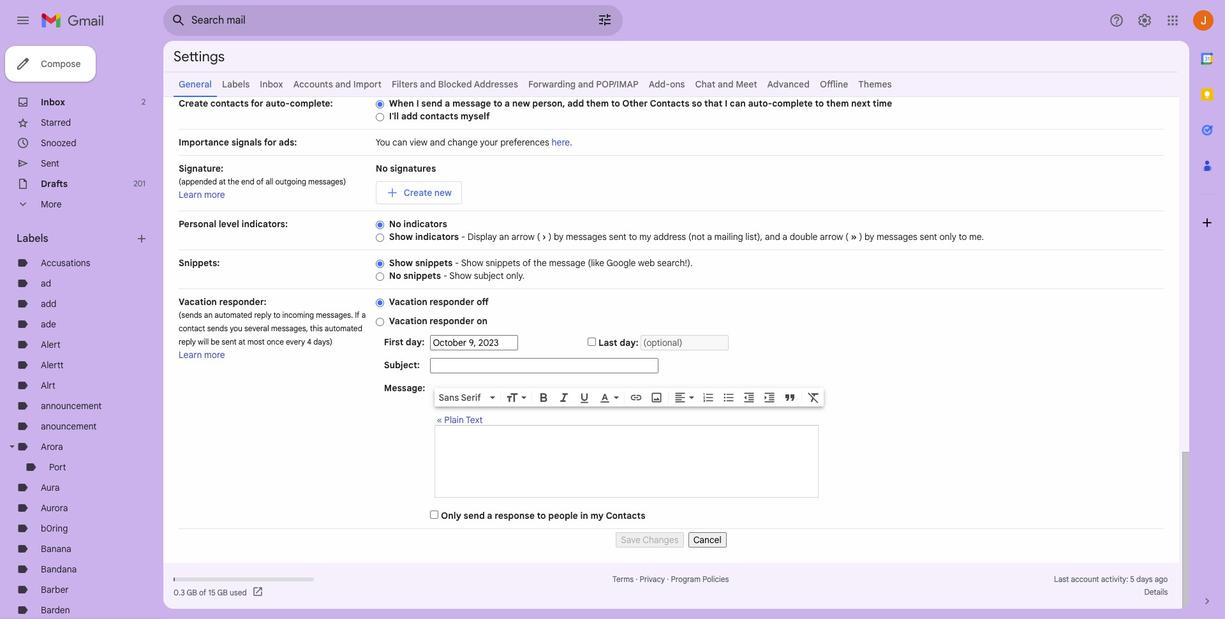 Task type: describe. For each thing, give the bounding box(es) containing it.
the inside signature: (appended at the end of all outgoing messages) learn more
[[228, 177, 239, 186]]

aura link
[[41, 482, 60, 493]]

importance
[[179, 137, 229, 148]]

italic ‪(⌘i)‬ image
[[558, 391, 571, 404]]

settings
[[174, 48, 225, 65]]

Subject text field
[[431, 358, 659, 373]]

double
[[790, 231, 818, 243]]

a right (not
[[708, 231, 712, 243]]

to down pop/imap
[[611, 98, 621, 109]]

1 horizontal spatial reply
[[254, 310, 272, 320]]

importance signals for ads:
[[179, 137, 297, 148]]

a inside 'vacation responder: (sends an automated reply to incoming messages. if a contact sends you several messages, this automated reply will be sent at most once every 4 days) learn more'
[[362, 310, 366, 320]]

new inside button
[[435, 187, 452, 199]]

port link
[[49, 462, 66, 473]]

you
[[230, 324, 242, 333]]

.
[[570, 137, 573, 148]]

0 horizontal spatial reply
[[179, 337, 196, 347]]

1 vertical spatial add
[[401, 110, 418, 122]]

last day:
[[599, 337, 639, 349]]

on
[[477, 315, 488, 327]]

in
[[581, 510, 589, 522]]

labels link
[[222, 79, 250, 90]]

0.3 gb of 15 gb used
[[174, 588, 247, 597]]

First day: text field
[[431, 335, 519, 350]]

offline
[[820, 79, 849, 90]]

0 vertical spatial new
[[512, 98, 530, 109]]

to down addresses
[[494, 98, 503, 109]]

more inside 'vacation responder: (sends an automated reply to incoming messages. if a contact sends you several messages, this automated reply will be sent at most once every 4 days) learn more'
[[204, 349, 225, 361]]

2 by from the left
[[865, 231, 875, 243]]

at inside 'vacation responder: (sends an automated reply to incoming messages. if a contact sends you several messages, this automated reply will be sent at most once every 4 days) learn more'
[[239, 337, 246, 347]]

will
[[198, 337, 209, 347]]

to left people
[[537, 510, 546, 522]]

1 horizontal spatial my
[[640, 231, 652, 243]]

underline ‪(⌘u)‬ image
[[579, 392, 591, 405]]

vacation responder off
[[389, 296, 489, 308]]

an inside 'vacation responder: (sends an automated reply to incoming messages. if a contact sends you several messages, this automated reply will be sent at most once every 4 days) learn more'
[[204, 310, 213, 320]]

add inside labels "navigation"
[[41, 298, 56, 310]]

insert image image
[[651, 391, 664, 404]]

message:
[[384, 382, 425, 394]]

1 ) from the left
[[549, 231, 552, 243]]

filters and blocked addresses link
[[392, 79, 518, 90]]

footer containing terms
[[163, 573, 1180, 599]]

and for accounts
[[335, 79, 351, 90]]

create for create contacts for auto-complete:
[[179, 98, 208, 109]]

Only send a response to people in my Contacts checkbox
[[431, 511, 439, 519]]

at inside signature: (appended at the end of all outgoing messages) learn more
[[219, 177, 226, 186]]

1 them from the left
[[587, 98, 609, 109]]

responder for on
[[430, 315, 475, 327]]

last for last account activity: 5 days ago details
[[1055, 575, 1070, 584]]

here link
[[552, 137, 570, 148]]

inbox for inbox link to the bottom
[[41, 96, 65, 108]]

1 horizontal spatial message
[[549, 257, 586, 269]]

forwarding and pop/imap
[[529, 79, 639, 90]]

indicators for show
[[415, 231, 459, 243]]

compose button
[[5, 46, 96, 82]]

day: for last day:
[[620, 337, 639, 349]]

2 them from the left
[[827, 98, 849, 109]]

aurora link
[[41, 502, 68, 514]]

signature: (appended at the end of all outgoing messages) learn more
[[179, 163, 346, 200]]

sans serif option
[[436, 391, 488, 404]]

of for snippets
[[523, 257, 531, 269]]

labels for the labels heading
[[17, 232, 48, 245]]

0 vertical spatial contacts
[[650, 98, 690, 109]]

Show indicators radio
[[376, 233, 384, 242]]

to inside 'vacation responder: (sends an automated reply to incoming messages. if a contact sends you several messages, this automated reply will be sent at most once every 4 days) learn more'
[[273, 310, 281, 320]]

0 vertical spatial add
[[568, 98, 584, 109]]

and right list),
[[765, 231, 781, 243]]

2 ( from the left
[[846, 231, 849, 243]]

mailing
[[715, 231, 744, 243]]

details
[[1145, 587, 1169, 597]]

inbox for the rightmost inbox link
[[260, 79, 283, 90]]

only
[[940, 231, 957, 243]]

vacation for vacation responder off
[[389, 296, 428, 308]]

add-ons link
[[649, 79, 685, 90]]

settings image
[[1138, 13, 1153, 28]]

0 horizontal spatial message
[[453, 98, 491, 109]]

if
[[355, 310, 360, 320]]

and for chat
[[718, 79, 734, 90]]

every
[[286, 337, 305, 347]]

« plain text
[[437, 414, 483, 426]]

drafts link
[[41, 178, 68, 190]]

2 auto- from the left
[[748, 98, 773, 109]]

advanced search options image
[[592, 7, 618, 33]]

1 vertical spatial automated
[[325, 324, 363, 333]]

that
[[705, 98, 723, 109]]

create contacts for auto-complete:
[[179, 98, 333, 109]]

1 vertical spatial send
[[464, 510, 485, 522]]

web
[[638, 257, 655, 269]]

Search mail text field
[[192, 14, 562, 27]]

create for create new
[[404, 187, 432, 199]]

alertt link
[[41, 359, 64, 371]]

ads:
[[279, 137, 297, 148]]

accounts
[[293, 79, 333, 90]]

barber
[[41, 584, 69, 596]]

addresses
[[474, 79, 518, 90]]

1 gb from the left
[[187, 588, 197, 597]]

arora
[[41, 441, 63, 453]]

2 vertical spatial of
[[199, 588, 206, 597]]

snippets up only. on the left top of the page
[[486, 257, 521, 269]]

When I send a message to a new person, add them to Other Contacts so that I can auto-complete to them next time radio
[[376, 99, 384, 109]]

alert link
[[41, 339, 60, 350]]

(like
[[588, 257, 605, 269]]

account
[[1072, 575, 1100, 584]]

learn more link for responder:
[[179, 349, 225, 361]]

main menu image
[[15, 13, 31, 28]]

to down offline
[[815, 98, 825, 109]]

1 horizontal spatial inbox link
[[260, 79, 283, 90]]

0 horizontal spatial contacts
[[210, 98, 249, 109]]

›
[[543, 231, 546, 243]]

link ‪(⌘k)‬ image
[[630, 391, 643, 404]]

0.3
[[174, 588, 185, 597]]

banana link
[[41, 543, 71, 555]]

blocked
[[438, 79, 472, 90]]

- for show snippets of the message (like google web search!).
[[455, 257, 459, 269]]

and for filters
[[420, 79, 436, 90]]

a up 'i'll add contacts myself'
[[445, 98, 450, 109]]

so
[[692, 98, 702, 109]]

announcement link
[[41, 400, 102, 412]]

responder for off
[[430, 296, 475, 308]]

Vacation responder text field
[[436, 432, 819, 491]]

a left double
[[783, 231, 788, 243]]

meet
[[736, 79, 758, 90]]

search mail image
[[167, 9, 190, 32]]

2 horizontal spatial sent
[[920, 231, 938, 243]]

bandana link
[[41, 564, 77, 575]]

(not
[[689, 231, 705, 243]]

accounts and import
[[293, 79, 382, 90]]

navigation containing save changes
[[179, 529, 1164, 548]]

accusations
[[41, 257, 90, 269]]

terms link
[[613, 575, 634, 584]]

1 horizontal spatial sent
[[609, 231, 627, 243]]

signatures
[[390, 163, 436, 174]]

here
[[552, 137, 570, 148]]

people
[[549, 510, 578, 522]]

when
[[389, 98, 414, 109]]

2 ) from the left
[[860, 231, 863, 243]]

forwarding
[[529, 79, 576, 90]]

remove formatting ‪(⌘\)‬ image
[[808, 391, 821, 404]]

changes
[[643, 534, 679, 546]]

0 horizontal spatial can
[[393, 137, 408, 148]]

snoozed link
[[41, 137, 76, 149]]

advanced link
[[768, 79, 810, 90]]

show right show snippets option
[[389, 257, 413, 269]]

a down addresses
[[505, 98, 510, 109]]

snippets:
[[179, 257, 220, 269]]

add link
[[41, 298, 56, 310]]

No snippets radio
[[376, 272, 384, 281]]

1 · from the left
[[636, 575, 638, 584]]

view
[[410, 137, 428, 148]]

learn inside signature: (appended at the end of all outgoing messages) learn more
[[179, 189, 202, 200]]

more inside signature: (appended at the end of all outgoing messages) learn more
[[204, 189, 225, 200]]

first day:
[[384, 336, 425, 348]]

anouncement link
[[41, 421, 97, 432]]

i'll
[[389, 110, 399, 122]]

0 vertical spatial send
[[422, 98, 443, 109]]

1 vertical spatial the
[[534, 257, 547, 269]]

starred link
[[41, 117, 71, 128]]

all
[[266, 177, 273, 186]]

numbered list ‪(⌘⇧7)‬ image
[[703, 391, 715, 404]]

alrt
[[41, 380, 55, 391]]

sent
[[41, 158, 59, 169]]

and for forwarding
[[578, 79, 594, 90]]

signature:
[[179, 163, 224, 174]]

Last day: checkbox
[[588, 338, 596, 346]]

display
[[468, 231, 497, 243]]

1 messages from the left
[[566, 231, 607, 243]]

snippets for show subject only.
[[404, 270, 441, 282]]

1 by from the left
[[554, 231, 564, 243]]



Task type: vqa. For each thing, say whether or not it's contained in the screenshot.
1 to the middle
no



Task type: locate. For each thing, give the bounding box(es) containing it.
· right terms link
[[636, 575, 638, 584]]

vacation for vacation responder: (sends an automated reply to incoming messages. if a contact sends you several messages, this automated reply will be sent at most once every 4 days) learn more
[[179, 296, 217, 308]]

alrt link
[[41, 380, 55, 391]]

indicators for no
[[404, 218, 447, 230]]

terms
[[613, 575, 634, 584]]

labels for labels link
[[222, 79, 250, 90]]

2 learn more link from the top
[[179, 349, 225, 361]]

1 horizontal spatial day:
[[620, 337, 639, 349]]

them down forwarding and pop/imap link
[[587, 98, 609, 109]]

1 horizontal spatial (
[[846, 231, 849, 243]]

1 vertical spatial my
[[591, 510, 604, 522]]

day: right fixed end date option
[[620, 337, 639, 349]]

0 horizontal spatial ·
[[636, 575, 638, 584]]

an right display
[[499, 231, 509, 243]]

arrow left ›
[[512, 231, 535, 243]]

2 responder from the top
[[430, 315, 475, 327]]

inbox link up starred
[[41, 96, 65, 108]]

person,
[[533, 98, 565, 109]]

bulleted list ‪(⌘⇧8)‬ image
[[723, 391, 736, 404]]

· right privacy
[[667, 575, 669, 584]]

automated
[[215, 310, 252, 320], [325, 324, 363, 333]]

0 horizontal spatial my
[[591, 510, 604, 522]]

- for show subject only.
[[443, 270, 448, 282]]

indent less ‪(⌘[)‬ image
[[743, 391, 756, 404]]

0 horizontal spatial -
[[443, 270, 448, 282]]

0 vertical spatial more
[[204, 189, 225, 200]]

0 vertical spatial create
[[179, 98, 208, 109]]

more down (appended
[[204, 189, 225, 200]]

new
[[512, 98, 530, 109], [435, 187, 452, 199]]

to
[[494, 98, 503, 109], [611, 98, 621, 109], [815, 98, 825, 109], [629, 231, 637, 243], [959, 231, 967, 243], [273, 310, 281, 320], [537, 510, 546, 522]]

last for last day:
[[599, 337, 618, 349]]

them down offline
[[827, 98, 849, 109]]

only.
[[506, 270, 525, 282]]

show right show indicators "option"
[[389, 231, 413, 243]]

1 horizontal spatial can
[[730, 98, 746, 109]]

1 responder from the top
[[430, 296, 475, 308]]

of up only. on the left top of the page
[[523, 257, 531, 269]]

and left pop/imap
[[578, 79, 594, 90]]

0 vertical spatial an
[[499, 231, 509, 243]]

learn more link down 'will'
[[179, 349, 225, 361]]

15
[[208, 588, 216, 597]]

create inside button
[[404, 187, 432, 199]]

barber link
[[41, 584, 69, 596]]

No indicators radio
[[376, 220, 384, 230]]

1 horizontal spatial the
[[534, 257, 547, 269]]

vacation right vacation responder off radio
[[389, 296, 428, 308]]

2 vertical spatial -
[[443, 270, 448, 282]]

send right "only"
[[464, 510, 485, 522]]

0 vertical spatial my
[[640, 231, 652, 243]]

1 vertical spatial no
[[389, 218, 401, 230]]

create down general link
[[179, 98, 208, 109]]

1 horizontal spatial an
[[499, 231, 509, 243]]

tab list
[[1190, 41, 1226, 573]]

myself
[[461, 110, 490, 122]]

a left response
[[487, 510, 493, 522]]

1 vertical spatial an
[[204, 310, 213, 320]]

you can view and change your preferences here .
[[376, 137, 573, 148]]

of for end
[[256, 177, 264, 186]]

2 horizontal spatial add
[[568, 98, 584, 109]]

at
[[219, 177, 226, 186], [239, 337, 246, 347]]

0 horizontal spatial send
[[422, 98, 443, 109]]

1 horizontal spatial of
[[256, 177, 264, 186]]

Last day: text field
[[641, 335, 729, 350]]

add down forwarding and pop/imap link
[[568, 98, 584, 109]]

Vacation responder on radio
[[376, 317, 384, 327]]

0 horizontal spatial inbox link
[[41, 96, 65, 108]]

vacation for vacation responder on
[[389, 315, 428, 327]]

messages up (like
[[566, 231, 607, 243]]

0 horizontal spatial contacts
[[606, 510, 646, 522]]

( left ›
[[537, 231, 540, 243]]

gb right the 0.3
[[187, 588, 197, 597]]

labels up create contacts for auto-complete:
[[222, 79, 250, 90]]

0 vertical spatial of
[[256, 177, 264, 186]]

0 horizontal spatial labels
[[17, 232, 48, 245]]

learn down (appended
[[179, 189, 202, 200]]

snippets for show snippets of the message (like google web search!).
[[415, 257, 453, 269]]

0 horizontal spatial automated
[[215, 310, 252, 320]]

ad
[[41, 278, 51, 289]]

1 auto- from the left
[[266, 98, 290, 109]]

inbox inside labels "navigation"
[[41, 96, 65, 108]]

2 i from the left
[[725, 98, 728, 109]]

an up sends
[[204, 310, 213, 320]]

for
[[251, 98, 263, 109], [264, 137, 277, 148]]

show up no snippets - show subject only.
[[461, 257, 484, 269]]

2 arrow from the left
[[820, 231, 844, 243]]

0 vertical spatial inbox
[[260, 79, 283, 90]]

for for signals
[[264, 137, 277, 148]]

) right ›
[[549, 231, 552, 243]]

indicators:
[[242, 218, 288, 230]]

0 horizontal spatial the
[[228, 177, 239, 186]]

1 horizontal spatial by
[[865, 231, 875, 243]]

·
[[636, 575, 638, 584], [667, 575, 669, 584]]

vacation inside 'vacation responder: (sends an automated reply to incoming messages. if a contact sends you several messages, this automated reply will be sent at most once every 4 days) learn more'
[[179, 296, 217, 308]]

at left most
[[239, 337, 246, 347]]

0 vertical spatial message
[[453, 98, 491, 109]]

1 learn more link from the top
[[179, 189, 225, 200]]

more down be
[[204, 349, 225, 361]]

0 horizontal spatial sent
[[222, 337, 237, 347]]

save changes button
[[616, 532, 684, 548]]

1 vertical spatial of
[[523, 257, 531, 269]]

0 vertical spatial at
[[219, 177, 226, 186]]

policies
[[703, 575, 729, 584]]

last inside last account activity: 5 days ago details
[[1055, 575, 1070, 584]]

0 horizontal spatial )
[[549, 231, 552, 243]]

add-ons
[[649, 79, 685, 90]]

of
[[256, 177, 264, 186], [523, 257, 531, 269], [199, 588, 206, 597]]

barden link
[[41, 605, 70, 616]]

support image
[[1110, 13, 1125, 28]]

message left (like
[[549, 257, 586, 269]]

and right chat
[[718, 79, 734, 90]]

automated down messages.
[[325, 324, 363, 333]]

labels down more
[[17, 232, 48, 245]]

inbox link up create contacts for auto-complete:
[[260, 79, 283, 90]]

1 horizontal spatial auto-
[[748, 98, 773, 109]]

indicators down no indicators
[[415, 231, 459, 243]]

save changes
[[621, 534, 679, 546]]

i'll add contacts myself
[[389, 110, 490, 122]]

- left display
[[461, 231, 466, 243]]

I'll add contacts myself radio
[[376, 112, 384, 122]]

1 vertical spatial can
[[393, 137, 408, 148]]

1 vertical spatial more
[[204, 349, 225, 361]]

2 messages from the left
[[877, 231, 918, 243]]

messages)
[[308, 177, 346, 186]]

0 horizontal spatial at
[[219, 177, 226, 186]]

create
[[179, 98, 208, 109], [404, 187, 432, 199]]

can down meet
[[730, 98, 746, 109]]

chat
[[695, 79, 716, 90]]

reply down contact
[[179, 337, 196, 347]]

2 more from the top
[[204, 349, 225, 361]]

learn
[[179, 189, 202, 200], [179, 349, 202, 361]]

0 horizontal spatial by
[[554, 231, 564, 243]]

advanced
[[768, 79, 810, 90]]

1 horizontal spatial labels
[[222, 79, 250, 90]]

- for display an arrow (
[[461, 231, 466, 243]]

automated up you
[[215, 310, 252, 320]]

0 vertical spatial indicators
[[404, 218, 447, 230]]

personal
[[179, 218, 217, 230]]

cancel
[[694, 534, 722, 546]]

bandana
[[41, 564, 77, 575]]

complete
[[773, 98, 813, 109]]

for for contacts
[[251, 98, 263, 109]]

follow link to manage storage image
[[252, 586, 265, 599]]

1 i from the left
[[416, 98, 419, 109]]

1 vertical spatial for
[[264, 137, 277, 148]]

1 vertical spatial labels
[[17, 232, 48, 245]]

0 vertical spatial -
[[461, 231, 466, 243]]

gb
[[187, 588, 197, 597], [217, 588, 228, 597]]

2 gb from the left
[[217, 588, 228, 597]]

show left subject
[[450, 270, 472, 282]]

inbox up starred
[[41, 96, 65, 108]]

more
[[204, 189, 225, 200], [204, 349, 225, 361]]

be
[[211, 337, 220, 347]]

responder down vacation responder off
[[430, 315, 475, 327]]

privacy
[[640, 575, 665, 584]]

gmail image
[[41, 8, 110, 33]]

( left '»' at the right of the page
[[846, 231, 849, 243]]

quote ‪(⌘⇧9)‬ image
[[784, 391, 797, 404]]

1 vertical spatial inbox link
[[41, 96, 65, 108]]

at right (appended
[[219, 177, 226, 186]]

sent inside 'vacation responder: (sends an automated reply to incoming messages. if a contact sends you several messages, this automated reply will be sent at most once every 4 days) learn more'
[[222, 337, 237, 347]]

0 horizontal spatial them
[[587, 98, 609, 109]]

2 horizontal spatial of
[[523, 257, 531, 269]]

1 vertical spatial contacts
[[606, 510, 646, 522]]

of left the 15
[[199, 588, 206, 597]]

messages right '»' at the right of the page
[[877, 231, 918, 243]]

0 vertical spatial responder
[[430, 296, 475, 308]]

1 horizontal spatial -
[[455, 257, 459, 269]]

new down signatures
[[435, 187, 452, 199]]

formatting options toolbar
[[435, 388, 824, 407]]

1 vertical spatial at
[[239, 337, 246, 347]]

subject:
[[384, 359, 420, 371]]

can right you
[[393, 137, 408, 148]]

my left address
[[640, 231, 652, 243]]

) right '»' at the right of the page
[[860, 231, 863, 243]]

vacation responder: (sends an automated reply to incoming messages. if a contact sends you several messages, this automated reply will be sent at most once every 4 days) learn more
[[179, 296, 366, 361]]

vacation up first day:
[[389, 315, 428, 327]]

1 vertical spatial indicators
[[415, 231, 459, 243]]

terms · privacy · program policies
[[613, 575, 729, 584]]

create down signatures
[[404, 187, 432, 199]]

sans
[[439, 392, 459, 403]]

accusations link
[[41, 257, 90, 269]]

cancel button
[[689, 532, 727, 548]]

1 more from the top
[[204, 189, 225, 200]]

- up vacation responder off
[[443, 270, 448, 282]]

responder
[[430, 296, 475, 308], [430, 315, 475, 327]]

and right the filters
[[420, 79, 436, 90]]

the left end
[[228, 177, 239, 186]]

1 horizontal spatial them
[[827, 98, 849, 109]]

no indicators
[[389, 218, 447, 230]]

2 · from the left
[[667, 575, 669, 584]]

0 horizontal spatial inbox
[[41, 96, 65, 108]]

themes
[[859, 79, 892, 90]]

auto- down meet
[[748, 98, 773, 109]]

201
[[134, 179, 146, 188]]

i right that
[[725, 98, 728, 109]]

labels navigation
[[0, 41, 163, 619]]

the down ›
[[534, 257, 547, 269]]

no signatures
[[376, 163, 436, 174]]

general
[[179, 79, 212, 90]]

Show snippets radio
[[376, 259, 384, 269]]

add-
[[649, 79, 670, 90]]

1 horizontal spatial automated
[[325, 324, 363, 333]]

contacts down add-ons 'link'
[[650, 98, 690, 109]]

no for no signatures
[[376, 163, 388, 174]]

1 horizontal spatial inbox
[[260, 79, 283, 90]]

sent left only
[[920, 231, 938, 243]]

day: right first
[[406, 336, 425, 348]]

navigation
[[179, 529, 1164, 548]]

banana
[[41, 543, 71, 555]]

of left the all
[[256, 177, 264, 186]]

- up no snippets - show subject only.
[[455, 257, 459, 269]]

activity:
[[1102, 575, 1129, 584]]

serif
[[461, 392, 481, 403]]

1 vertical spatial learn more link
[[179, 349, 225, 361]]

and right view
[[430, 137, 446, 148]]

vacation up (sends
[[179, 296, 217, 308]]

1 vertical spatial message
[[549, 257, 586, 269]]

b0ring
[[41, 523, 68, 534]]

port
[[49, 462, 66, 473]]

0 vertical spatial the
[[228, 177, 239, 186]]

my right in
[[591, 510, 604, 522]]

1 vertical spatial reply
[[179, 337, 196, 347]]

days
[[1137, 575, 1153, 584]]

0 horizontal spatial for
[[251, 98, 263, 109]]

bold ‪(⌘b)‬ image
[[538, 391, 551, 404]]

program policies link
[[671, 575, 729, 584]]

1 vertical spatial -
[[455, 257, 459, 269]]

by right ›
[[554, 231, 564, 243]]

contacts
[[650, 98, 690, 109], [606, 510, 646, 522]]

1 vertical spatial last
[[1055, 575, 1070, 584]]

outgoing
[[275, 177, 306, 186]]

Vacation responder off radio
[[376, 298, 384, 308]]

no for no indicators
[[389, 218, 401, 230]]

1 horizontal spatial messages
[[877, 231, 918, 243]]

labels heading
[[17, 232, 135, 245]]

0 horizontal spatial new
[[435, 187, 452, 199]]

by right '»' at the right of the page
[[865, 231, 875, 243]]

0 horizontal spatial messages
[[566, 231, 607, 243]]

no right 'no snippets' option
[[389, 270, 401, 282]]

0 vertical spatial automated
[[215, 310, 252, 320]]

0 vertical spatial no
[[376, 163, 388, 174]]

and left the import
[[335, 79, 351, 90]]

contacts up save
[[606, 510, 646, 522]]

contacts up view
[[420, 110, 459, 122]]

0 horizontal spatial an
[[204, 310, 213, 320]]

chat and meet
[[695, 79, 758, 90]]

chat and meet link
[[695, 79, 758, 90]]

contacts down labels link
[[210, 98, 249, 109]]

sent link
[[41, 158, 59, 169]]

once
[[267, 337, 284, 347]]

1 ( from the left
[[537, 231, 540, 243]]

1 vertical spatial new
[[435, 187, 452, 199]]

indent more ‪(⌘])‬ image
[[764, 391, 777, 404]]

snippets up vacation responder off
[[404, 270, 441, 282]]

sent right be
[[222, 337, 237, 347]]

i right 'when'
[[416, 98, 419, 109]]

new left person,
[[512, 98, 530, 109]]

1 vertical spatial contacts
[[420, 110, 459, 122]]

drafts
[[41, 178, 68, 190]]

1 arrow from the left
[[512, 231, 535, 243]]

learn more link for (appended
[[179, 189, 225, 200]]

1 horizontal spatial send
[[464, 510, 485, 522]]

snoozed
[[41, 137, 76, 149]]

0 vertical spatial contacts
[[210, 98, 249, 109]]

sent up google
[[609, 231, 627, 243]]

0 horizontal spatial arrow
[[512, 231, 535, 243]]

responder:
[[219, 296, 267, 308]]

reply up several
[[254, 310, 272, 320]]

1 vertical spatial inbox
[[41, 96, 65, 108]]

last right fixed end date option
[[599, 337, 618, 349]]

day:
[[406, 336, 425, 348], [620, 337, 639, 349]]

to up messages,
[[273, 310, 281, 320]]

of inside signature: (appended at the end of all outgoing messages) learn more
[[256, 177, 264, 186]]

labels inside "navigation"
[[17, 232, 48, 245]]

1 horizontal spatial at
[[239, 337, 246, 347]]

to left me.
[[959, 231, 967, 243]]

save
[[621, 534, 641, 546]]

1 vertical spatial responder
[[430, 315, 475, 327]]

1 horizontal spatial ·
[[667, 575, 669, 584]]

time
[[873, 98, 893, 109]]

2 vertical spatial no
[[389, 270, 401, 282]]

ago
[[1155, 575, 1169, 584]]

0 vertical spatial for
[[251, 98, 263, 109]]

me.
[[970, 231, 985, 243]]

1 horizontal spatial )
[[860, 231, 863, 243]]

learn inside 'vacation responder: (sends an automated reply to incoming messages. if a contact sends you several messages, this automated reply will be sent at most once every 4 days) learn more'
[[179, 349, 202, 361]]

0 vertical spatial labels
[[222, 79, 250, 90]]

0 horizontal spatial of
[[199, 588, 206, 597]]

last left account
[[1055, 575, 1070, 584]]

2 horizontal spatial -
[[461, 231, 466, 243]]

0 horizontal spatial i
[[416, 98, 419, 109]]

your
[[480, 137, 498, 148]]

import
[[354, 79, 382, 90]]

0 horizontal spatial day:
[[406, 336, 425, 348]]

1 horizontal spatial last
[[1055, 575, 1070, 584]]

offline link
[[820, 79, 849, 90]]

(sends
[[179, 310, 202, 320]]

for up signals
[[251, 98, 263, 109]]

last
[[599, 337, 618, 349], [1055, 575, 1070, 584]]

day: for first day:
[[406, 336, 425, 348]]

0 horizontal spatial (
[[537, 231, 540, 243]]

None search field
[[163, 5, 623, 36]]

sans serif
[[439, 392, 481, 403]]

no right "no indicators" radio
[[389, 218, 401, 230]]

1 learn from the top
[[179, 189, 202, 200]]

gb right the 15
[[217, 588, 228, 597]]

1 vertical spatial create
[[404, 187, 432, 199]]

2 learn from the top
[[179, 349, 202, 361]]

1 horizontal spatial contacts
[[420, 110, 459, 122]]

to up google
[[629, 231, 637, 243]]

footer
[[163, 573, 1180, 599]]

an
[[499, 231, 509, 243], [204, 310, 213, 320]]

learn more link down (appended
[[179, 189, 225, 200]]

no
[[376, 163, 388, 174], [389, 218, 401, 230], [389, 270, 401, 282]]

responder up "vacation responder on"
[[430, 296, 475, 308]]

0 vertical spatial can
[[730, 98, 746, 109]]

inbox
[[260, 79, 283, 90], [41, 96, 65, 108]]

for left "ads:"
[[264, 137, 277, 148]]

no down you
[[376, 163, 388, 174]]



